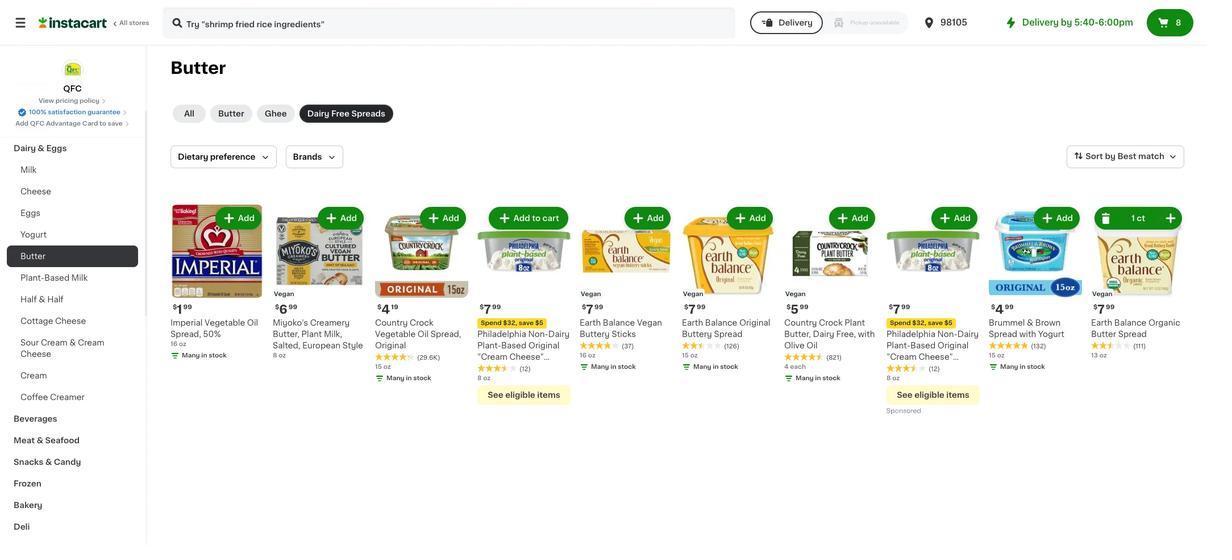 Task type: locate. For each thing, give the bounding box(es) containing it.
1 $32, from the left
[[503, 320, 517, 326]]

$ inside the $ 4 19
[[377, 304, 382, 310]]

cheese
[[20, 188, 51, 196], [55, 317, 86, 325], [20, 350, 51, 358]]

delivery inside button
[[779, 19, 813, 27]]

& left brown
[[1027, 319, 1033, 327]]

cream
[[41, 339, 67, 347], [78, 339, 104, 347], [20, 372, 47, 380]]

8 add button from the left
[[1035, 208, 1079, 228]]

yogurt inside brummel & brown spread with yogurt
[[1038, 330, 1064, 338]]

eggs up "yogurt" link at the left of page
[[20, 209, 40, 217]]

oz for fifth product group from left
[[588, 352, 596, 359]]

cream down cottage cheese
[[41, 339, 67, 347]]

0 horizontal spatial oil
[[247, 319, 258, 327]]

many in stock down (126)
[[693, 364, 738, 370]]

1 horizontal spatial non-
[[937, 330, 958, 338]]

&
[[38, 144, 44, 152], [39, 296, 45, 303], [1027, 319, 1033, 327], [69, 339, 76, 347], [37, 436, 43, 444], [45, 458, 52, 466]]

ghee link
[[257, 105, 295, 123]]

country crock vegetable oil spread, original
[[375, 319, 461, 350]]

2 horizontal spatial 15
[[989, 352, 996, 359]]

add for earth balance vegan buttery sticks
[[647, 214, 664, 222]]

dietary preference
[[178, 153, 255, 161]]

1 earth from the left
[[580, 319, 601, 327]]

dietary
[[178, 153, 208, 161]]

oil up (29.6k)
[[418, 330, 429, 338]]

$5 for second "see eligible items" button from right
[[535, 320, 543, 326]]

0 vertical spatial all
[[119, 20, 127, 26]]

country inside country crock plant butter, dairy free, with olive oil
[[784, 319, 817, 327]]

many for earth balance original buttery spread
[[693, 364, 711, 370]]

by
[[1061, 18, 1072, 27], [1105, 152, 1116, 160]]

0 horizontal spatial half
[[20, 296, 37, 303]]

15 for country crock vegetable oil spread, original
[[375, 364, 382, 370]]

3 $ 7 99 from the left
[[684, 303, 705, 315]]

miyoko's creamery butter, plant milk, salted, european style 8 oz
[[273, 319, 363, 359]]

see
[[488, 391, 503, 399], [897, 391, 913, 399]]

4 up the brummel
[[995, 303, 1004, 315]]

2 cheese" from the left
[[919, 353, 953, 361]]

crock inside country crock plant butter, dairy free, with olive oil
[[819, 319, 843, 327]]

4 $ 7 99 from the left
[[889, 303, 910, 315]]

buttery inside earth balance original buttery spread
[[682, 330, 712, 338]]

15 down country crock vegetable oil spread, original
[[375, 364, 382, 370]]

with
[[858, 330, 875, 338], [1019, 330, 1036, 338]]

vegetable inside imperial vegetable oil spread, 50% 16 oz
[[205, 319, 245, 327]]

yogurt
[[20, 231, 47, 239], [1038, 330, 1064, 338]]

earth
[[580, 319, 601, 327], [682, 319, 703, 327], [1091, 319, 1112, 327]]

0 vertical spatial plant
[[845, 319, 865, 327]]

balance up (111)
[[1114, 319, 1147, 327]]

0 horizontal spatial $32,
[[503, 320, 517, 326]]

$ 5 99
[[787, 303, 809, 315]]

in down sticks
[[611, 364, 616, 370]]

1 horizontal spatial 15 oz
[[682, 352, 698, 359]]

1 items from the left
[[537, 391, 560, 399]]

plant inside country crock plant butter, dairy free, with olive oil
[[845, 319, 865, 327]]

delivery for delivery by 5:40-6:00pm
[[1022, 18, 1059, 27]]

(12) for second "see eligible items" button from right
[[519, 366, 531, 372]]

add to cart
[[514, 214, 559, 222]]

vegan for earth balance vegan buttery sticks
[[581, 291, 601, 297]]

cream down cottage cheese link
[[78, 339, 104, 347]]

1 add button from the left
[[216, 208, 260, 228]]

plant inside miyoko's creamery butter, plant milk, salted, european style 8 oz
[[302, 330, 322, 338]]

snacks & candy link
[[7, 451, 138, 473]]

4 add button from the left
[[626, 208, 670, 228]]

1 horizontal spatial qfc
[[63, 85, 82, 93]]

coffee creamer
[[20, 393, 85, 401]]

balance inside earth balance original buttery spread
[[705, 319, 737, 327]]

3 add button from the left
[[421, 208, 465, 228]]

1 horizontal spatial milk
[[72, 274, 88, 282]]

organic
[[1149, 319, 1180, 327]]

1 horizontal spatial country
[[784, 319, 817, 327]]

milk up half & half link
[[72, 274, 88, 282]]

0 horizontal spatial 8 oz
[[477, 375, 491, 381]]

0 vertical spatial 16
[[171, 341, 177, 347]]

1 $ from the left
[[173, 304, 177, 310]]

1 horizontal spatial oil
[[418, 330, 429, 338]]

balance for original
[[705, 319, 737, 327]]

cottage cheese
[[20, 317, 86, 325]]

in for country crock plant butter, dairy free, with olive oil
[[815, 375, 821, 381]]

15 down the brummel
[[989, 352, 996, 359]]

2 (12) from the left
[[929, 366, 940, 372]]

0 vertical spatial to
[[100, 120, 106, 127]]

2 balance from the left
[[705, 319, 737, 327]]

0 horizontal spatial eligible
[[505, 391, 535, 399]]

7 $ from the left
[[787, 304, 791, 310]]

1 horizontal spatial buttery
[[682, 330, 712, 338]]

qfc logo image
[[62, 59, 83, 81]]

0 horizontal spatial buttery
[[580, 330, 610, 338]]

many in stock
[[182, 352, 227, 359], [591, 364, 636, 370], [693, 364, 738, 370], [1000, 364, 1045, 370], [386, 375, 431, 381], [796, 375, 840, 381]]

cheese inside sour cream & cream cheese
[[20, 350, 51, 358]]

2 spend $32, save $5 from the left
[[890, 320, 953, 326]]

0 horizontal spatial country
[[375, 319, 408, 327]]

stock down (821)
[[823, 375, 840, 381]]

15 oz down the brummel
[[989, 352, 1005, 359]]

16 down the imperial
[[171, 341, 177, 347]]

$32, for second "see eligible items" button from right
[[503, 320, 517, 326]]

to
[[100, 120, 106, 127], [532, 214, 541, 222]]

buttery
[[580, 330, 610, 338], [682, 330, 712, 338]]

7 for 16
[[586, 303, 593, 315]]

99 inside "$ 4 99"
[[1005, 304, 1014, 310]]

many in stock down (37)
[[591, 364, 636, 370]]

2 spread, from the left
[[431, 330, 461, 338]]

(12)
[[519, 366, 531, 372], [929, 366, 940, 372]]

buttery for earth balance vegan buttery sticks
[[580, 330, 610, 338]]

many down imperial vegetable oil spread, 50% 16 oz
[[182, 352, 200, 359]]

balance
[[603, 319, 635, 327], [705, 319, 737, 327], [1114, 319, 1147, 327]]

8 inside miyoko's creamery butter, plant milk, salted, european style 8 oz
[[273, 352, 277, 359]]

vegetable up 50%
[[205, 319, 245, 327]]

yogurt down brown
[[1038, 330, 1064, 338]]

1 vertical spatial all
[[184, 110, 194, 118]]

half down "plant-based milk"
[[47, 296, 64, 303]]

stock down (132)
[[1027, 364, 1045, 370]]

1 philadelphia non-dairy plant-based original "cream cheese" spread from the left
[[477, 330, 570, 372]]

1 horizontal spatial based
[[501, 342, 526, 350]]

earth for earth balance vegan buttery sticks
[[580, 319, 601, 327]]

1 horizontal spatial vegetable
[[375, 330, 416, 338]]

half
[[20, 296, 37, 303], [47, 296, 64, 303]]

spreads
[[351, 110, 385, 118]]

2 $32, from the left
[[912, 320, 926, 326]]

recipes
[[14, 80, 47, 88]]

2 add button from the left
[[319, 208, 363, 228]]

5 $ 7 99 from the left
[[1093, 303, 1115, 315]]

& for candy
[[45, 458, 52, 466]]

99 for 10th product group from left
[[1106, 304, 1115, 310]]

in down brummel & brown spread with yogurt
[[1020, 364, 1026, 370]]

increment quantity of earth balance organic butter spread image
[[1164, 211, 1178, 225]]

in down earth balance original buttery spread
[[713, 364, 719, 370]]

99 for sixth product group
[[697, 304, 705, 310]]

1 7 from the left
[[484, 303, 491, 315]]

to left "cart"
[[532, 214, 541, 222]]

yogurt link
[[7, 224, 138, 246]]

& inside sour cream & cream cheese
[[69, 339, 76, 347]]

dairy & eggs
[[14, 144, 67, 152]]

crock up (29.6k)
[[410, 319, 433, 327]]

1 horizontal spatial $5
[[944, 320, 953, 326]]

coffee
[[20, 393, 48, 401]]

eggs down advantage
[[46, 144, 67, 152]]

frozen
[[14, 480, 41, 488]]

2 butter, from the left
[[784, 330, 811, 338]]

1 cheese" from the left
[[510, 353, 544, 361]]

16 down earth balance vegan buttery sticks
[[580, 352, 587, 359]]

many in stock down (132)
[[1000, 364, 1045, 370]]

sour
[[20, 339, 39, 347]]

2 horizontal spatial 15 oz
[[989, 352, 1005, 359]]

0 vertical spatial milk
[[20, 166, 37, 174]]

many in stock down each
[[796, 375, 840, 381]]

1 product group from the left
[[171, 205, 264, 363]]

product group
[[171, 205, 264, 363], [273, 205, 366, 360], [375, 205, 468, 385], [477, 205, 571, 405], [580, 205, 673, 374], [682, 205, 775, 374], [784, 205, 878, 385], [887, 205, 980, 417], [989, 205, 1082, 374], [1091, 205, 1184, 360]]

balance inside 'earth balance organic butter spread'
[[1114, 319, 1147, 327]]

butter up 13 oz
[[1091, 330, 1116, 338]]

99 inside the $ 1 99
[[183, 304, 192, 310]]

4 left 19
[[382, 303, 390, 315]]

2 horizontal spatial save
[[928, 320, 943, 326]]

spend
[[481, 320, 502, 326], [890, 320, 911, 326]]

policy
[[80, 98, 100, 104]]

3 99 from the left
[[492, 304, 501, 310]]

1 horizontal spatial half
[[47, 296, 64, 303]]

product group containing 6
[[273, 205, 366, 360]]

0 vertical spatial eggs
[[46, 144, 67, 152]]

view pricing policy link
[[39, 97, 106, 106]]

spend $32, save $5 for 2nd "see eligible items" button
[[890, 320, 953, 326]]

1 vertical spatial cheese
[[55, 317, 86, 325]]

1 horizontal spatial "cream
[[887, 353, 917, 361]]

0 vertical spatial by
[[1061, 18, 1072, 27]]

add button for earth balance vegan buttery sticks
[[626, 208, 670, 228]]

& down cottage cheese link
[[69, 339, 76, 347]]

1 up the imperial
[[177, 303, 182, 315]]

& for seafood
[[37, 436, 43, 444]]

all stores
[[119, 20, 149, 26]]

0 vertical spatial butter link
[[210, 105, 252, 123]]

see eligible items button
[[477, 385, 571, 405], [887, 385, 980, 405]]

1 horizontal spatial philadelphia non-dairy plant-based original "cream cheese" spread
[[887, 330, 979, 372]]

3 $ from the left
[[377, 304, 382, 310]]

6 product group from the left
[[682, 205, 775, 374]]

1 horizontal spatial save
[[519, 320, 534, 326]]

3 balance from the left
[[1114, 319, 1147, 327]]

0 horizontal spatial see eligible items button
[[477, 385, 571, 405]]

brummel
[[989, 319, 1025, 327]]

0 horizontal spatial spend
[[481, 320, 502, 326]]

oil left miyoko's
[[247, 319, 258, 327]]

& inside brummel & brown spread with yogurt
[[1027, 319, 1033, 327]]

9 99 from the left
[[1106, 304, 1115, 310]]

15
[[682, 352, 689, 359], [989, 352, 996, 359], [375, 364, 382, 370]]

2 7 from the left
[[586, 303, 593, 315]]

spread, inside country crock vegetable oil spread, original
[[431, 330, 461, 338]]

plant-based milk link
[[7, 267, 138, 289]]

1 country from the left
[[375, 319, 408, 327]]

philadelphia non-dairy plant-based original "cream cheese" spread
[[477, 330, 570, 372], [887, 330, 979, 372]]

15 oz down earth balance original buttery spread
[[682, 352, 698, 359]]

(12) for 2nd "see eligible items" button
[[929, 366, 940, 372]]

3 earth from the left
[[1091, 319, 1112, 327]]

& down produce
[[38, 144, 44, 152]]

1 vertical spatial plant
[[302, 330, 322, 338]]

add button for imperial vegetable oil spread, 50%
[[216, 208, 260, 228]]

earth inside earth balance original buttery spread
[[682, 319, 703, 327]]

butter right the all link
[[218, 110, 244, 118]]

items for 2nd "see eligible items" button
[[946, 391, 969, 399]]

4 product group from the left
[[477, 205, 571, 405]]

vegan
[[274, 291, 294, 297], [581, 291, 601, 297], [683, 291, 703, 297], [785, 291, 806, 297], [1092, 291, 1113, 297], [637, 319, 662, 327]]

cheese" for 2nd "see eligible items" button
[[919, 353, 953, 361]]

oz for 7th product group from right
[[483, 375, 491, 381]]

stock down (126)
[[720, 364, 738, 370]]

15 oz down country crock vegetable oil spread, original
[[375, 364, 391, 370]]

1 vertical spatial oil
[[418, 330, 429, 338]]

cheese down sour
[[20, 350, 51, 358]]

1 see eligible items from the left
[[488, 391, 560, 399]]

1 horizontal spatial 4
[[784, 364, 789, 370]]

5 add button from the left
[[728, 208, 772, 228]]

half up cottage
[[20, 296, 37, 303]]

5 99 from the left
[[697, 304, 705, 310]]

crock for 4
[[410, 319, 433, 327]]

2 horizontal spatial plant-
[[887, 342, 910, 350]]

$ inside "$ 4 99"
[[991, 304, 995, 310]]

oz inside miyoko's creamery butter, plant milk, salted, european style 8 oz
[[279, 352, 286, 359]]

balance up (126)
[[705, 319, 737, 327]]

cheese down half & half link
[[55, 317, 86, 325]]

0 horizontal spatial "cream
[[477, 353, 507, 361]]

1 with from the left
[[858, 330, 875, 338]]

plant- for second "see eligible items" button from right
[[477, 342, 501, 350]]

1 horizontal spatial see eligible items
[[897, 391, 969, 399]]

to down guarantee
[[100, 120, 106, 127]]

crock
[[410, 319, 433, 327], [819, 319, 843, 327]]

1 horizontal spatial yogurt
[[1038, 330, 1064, 338]]

9 $ from the left
[[991, 304, 995, 310]]

3 7 from the left
[[688, 303, 696, 315]]

2 vertical spatial oil
[[807, 342, 818, 350]]

7 product group from the left
[[784, 205, 878, 385]]

4 each
[[784, 364, 806, 370]]

1 horizontal spatial cheese"
[[919, 353, 953, 361]]

plant up european
[[302, 330, 322, 338]]

butter, up olive
[[784, 330, 811, 338]]

yogurt inside "yogurt" link
[[20, 231, 47, 239]]

1 horizontal spatial 8 oz
[[887, 375, 900, 381]]

1 horizontal spatial spread,
[[431, 330, 461, 338]]

plant-
[[20, 274, 44, 282], [477, 342, 501, 350], [887, 342, 910, 350]]

country for 5
[[784, 319, 817, 327]]

1 spend $32, save $5 from the left
[[481, 320, 543, 326]]

0 vertical spatial vegetable
[[205, 319, 245, 327]]

1 vertical spatial butter link
[[7, 246, 138, 267]]

1 horizontal spatial earth
[[682, 319, 703, 327]]

0 horizontal spatial see
[[488, 391, 503, 399]]

crock inside country crock vegetable oil spread, original
[[410, 319, 433, 327]]

1 horizontal spatial (12)
[[929, 366, 940, 372]]

1 horizontal spatial spend $32, save $5
[[890, 320, 953, 326]]

99 inside $ 5 99
[[800, 304, 809, 310]]

4 99 from the left
[[594, 304, 603, 310]]

1 vertical spatial 16
[[580, 352, 587, 359]]

stock down (29.6k)
[[413, 375, 431, 381]]

2 with from the left
[[1019, 330, 1036, 338]]

satisfaction
[[48, 109, 86, 115]]

country down the $ 4 19
[[375, 319, 408, 327]]

1 horizontal spatial crock
[[819, 319, 843, 327]]

15 for earth balance original buttery spread
[[682, 352, 689, 359]]

philadelphia
[[477, 330, 526, 338], [887, 330, 935, 338]]

1 spread, from the left
[[171, 330, 201, 338]]

0 vertical spatial yogurt
[[20, 231, 47, 239]]

many down each
[[796, 375, 814, 381]]

country inside country crock vegetable oil spread, original
[[375, 319, 408, 327]]

2 spend from the left
[[890, 320, 911, 326]]

2 earth from the left
[[682, 319, 703, 327]]

dairy inside country crock plant butter, dairy free, with olive oil
[[813, 330, 834, 338]]

2 philadelphia non-dairy plant-based original "cream cheese" spread from the left
[[887, 330, 979, 372]]

0 horizontal spatial with
[[858, 330, 875, 338]]

6
[[279, 303, 287, 315]]

0 horizontal spatial earth
[[580, 319, 601, 327]]

100% satisfaction guarantee button
[[18, 106, 127, 117]]

0 horizontal spatial vegetable
[[205, 319, 245, 327]]

add for country crock plant butter, dairy free, with olive oil
[[852, 214, 868, 222]]

1 left ct
[[1132, 214, 1135, 222]]

philadelphia non-dairy plant-based original "cream cheese" spread for 2nd "see eligible items" button
[[887, 330, 979, 372]]

buttery for earth balance original buttery spread
[[682, 330, 712, 338]]

$ inside $ 5 99
[[787, 304, 791, 310]]

(29.6k)
[[417, 355, 440, 361]]

free
[[331, 110, 350, 118]]

1 (12) from the left
[[519, 366, 531, 372]]

99 inside $ 6 99
[[289, 304, 297, 310]]

buttery inside earth balance vegan buttery sticks
[[580, 330, 610, 338]]

2 product group from the left
[[273, 205, 366, 360]]

milk link
[[7, 159, 138, 181]]

all up dietary
[[184, 110, 194, 118]]

2 eligible from the left
[[915, 391, 944, 399]]

0 horizontal spatial spread,
[[171, 330, 201, 338]]

by inside field
[[1105, 152, 1116, 160]]

many for brummel & brown spread with yogurt
[[1000, 364, 1018, 370]]

add button for earth balance original buttery spread
[[728, 208, 772, 228]]

1 crock from the left
[[410, 319, 433, 327]]

oz for sixth product group
[[690, 352, 698, 359]]

1 butter, from the left
[[273, 330, 299, 338]]

& right meat
[[37, 436, 43, 444]]

4 for brummel
[[995, 303, 1004, 315]]

1 vertical spatial vegetable
[[375, 330, 416, 338]]

1 "cream from the left
[[477, 353, 507, 361]]

0 horizontal spatial butter,
[[273, 330, 299, 338]]

6 99 from the left
[[800, 304, 809, 310]]

produce link
[[7, 116, 138, 138]]

many in stock down (29.6k)
[[386, 375, 431, 381]]

0 horizontal spatial plant
[[302, 330, 322, 338]]

spread,
[[171, 330, 201, 338], [431, 330, 461, 338]]

many down country crock vegetable oil spread, original
[[386, 375, 404, 381]]

butter link up "plant-based milk"
[[7, 246, 138, 267]]

99 for fifth product group from left
[[594, 304, 603, 310]]

many down 16 oz
[[591, 364, 609, 370]]

1 buttery from the left
[[580, 330, 610, 338]]

butter link right the all link
[[210, 105, 252, 123]]

all for all stores
[[119, 20, 127, 26]]

1 horizontal spatial plant-
[[477, 342, 501, 350]]

2 items from the left
[[946, 391, 969, 399]]

1 horizontal spatial 15
[[682, 352, 689, 359]]

oz for 10th product group from left
[[1100, 352, 1107, 359]]

0 horizontal spatial 16
[[171, 341, 177, 347]]

2 horizontal spatial earth
[[1091, 319, 1112, 327]]

yogurt down eggs link
[[20, 231, 47, 239]]

8 99 from the left
[[1005, 304, 1014, 310]]

7
[[484, 303, 491, 315], [586, 303, 593, 315], [688, 303, 696, 315], [893, 303, 900, 315], [1098, 303, 1105, 315]]

0 horizontal spatial (12)
[[519, 366, 531, 372]]

spread, up (29.6k)
[[431, 330, 461, 338]]

non-
[[528, 330, 548, 338], [937, 330, 958, 338]]

0 horizontal spatial items
[[537, 391, 560, 399]]

oz for 2nd product group from right
[[997, 352, 1005, 359]]

& up cottage
[[39, 296, 45, 303]]

2 buttery from the left
[[682, 330, 712, 338]]

1 horizontal spatial delivery
[[1022, 18, 1059, 27]]

milk
[[20, 166, 37, 174], [72, 274, 88, 282]]

2 country from the left
[[784, 319, 817, 327]]

2 99 from the left
[[289, 304, 297, 310]]

many down earth balance original buttery spread
[[693, 364, 711, 370]]

spread, down the imperial
[[171, 330, 201, 338]]

0 horizontal spatial balance
[[603, 319, 635, 327]]

1 horizontal spatial to
[[532, 214, 541, 222]]

crock up free,
[[819, 319, 843, 327]]

0 horizontal spatial non-
[[528, 330, 548, 338]]

1 ct
[[1132, 214, 1145, 222]]

in
[[201, 352, 207, 359], [611, 364, 616, 370], [713, 364, 719, 370], [1020, 364, 1026, 370], [406, 375, 412, 381], [815, 375, 821, 381]]

9 product group from the left
[[989, 205, 1082, 374]]

1 horizontal spatial 1
[[1132, 214, 1135, 222]]

0 horizontal spatial all
[[119, 20, 127, 26]]

oil right olive
[[807, 342, 818, 350]]

by left 5:40-
[[1061, 18, 1072, 27]]

2 $5 from the left
[[944, 320, 953, 326]]

1 horizontal spatial see eligible items button
[[887, 385, 980, 405]]

earth balance vegan buttery sticks
[[580, 319, 662, 338]]

0 horizontal spatial qfc
[[30, 120, 45, 127]]

1 $5 from the left
[[535, 320, 543, 326]]

0 horizontal spatial 15 oz
[[375, 364, 391, 370]]

1 horizontal spatial items
[[946, 391, 969, 399]]

0 horizontal spatial 15
[[375, 364, 382, 370]]

4 left each
[[784, 364, 789, 370]]

balance for organic
[[1114, 319, 1147, 327]]

1 99 from the left
[[183, 304, 192, 310]]

8 inside button
[[1176, 19, 1181, 27]]

2 philadelphia from the left
[[887, 330, 935, 338]]

1 horizontal spatial plant
[[845, 319, 865, 327]]

& left candy
[[45, 458, 52, 466]]

earth for earth balance organic butter spread
[[1091, 319, 1112, 327]]

spend $32, save $5 for second "see eligible items" button from right
[[481, 320, 543, 326]]

99 for product group containing 6
[[289, 304, 297, 310]]

& for eggs
[[38, 144, 44, 152]]

7 add button from the left
[[933, 208, 976, 228]]

balance up sticks
[[603, 319, 635, 327]]

& for brown
[[1027, 319, 1033, 327]]

1 balance from the left
[[603, 319, 635, 327]]

15 down earth balance original buttery spread
[[682, 352, 689, 359]]

None search field
[[163, 7, 735, 39]]

with right free,
[[858, 330, 875, 338]]

0 horizontal spatial delivery
[[779, 19, 813, 27]]

1 horizontal spatial all
[[184, 110, 194, 118]]

all left stores
[[119, 20, 127, 26]]

0 vertical spatial 1
[[1132, 214, 1135, 222]]

vegetable down the $ 4 19
[[375, 330, 416, 338]]

milk down dairy & eggs
[[20, 166, 37, 174]]

earth inside earth balance vegan buttery sticks
[[580, 319, 601, 327]]

earth inside 'earth balance organic butter spread'
[[1091, 319, 1112, 327]]

with up (132)
[[1019, 330, 1036, 338]]

add button for country crock vegetable oil spread, original
[[421, 208, 465, 228]]

5 7 from the left
[[1098, 303, 1105, 315]]

qfc down 100% on the left
[[30, 120, 45, 127]]

cheese up eggs link
[[20, 188, 51, 196]]

ct
[[1137, 214, 1145, 222]]

in down country crock plant butter, dairy free, with olive oil
[[815, 375, 821, 381]]

qfc up view pricing policy link
[[63, 85, 82, 93]]

add for earth balance original buttery spread
[[750, 214, 766, 222]]

& for half
[[39, 296, 45, 303]]

1
[[1132, 214, 1135, 222], [177, 303, 182, 315]]

6 add button from the left
[[830, 208, 874, 228]]

many in stock for country crock vegetable oil spread, original
[[386, 375, 431, 381]]

2 $ 7 99 from the left
[[582, 303, 603, 315]]

stock down (37)
[[618, 364, 636, 370]]

oz for 8th product group from the right
[[383, 364, 391, 370]]

by right the sort
[[1105, 152, 1116, 160]]

1 vertical spatial yogurt
[[1038, 330, 1064, 338]]

brown
[[1035, 319, 1061, 327]]

many in stock for brummel & brown spread with yogurt
[[1000, 364, 1045, 370]]

7 for 15
[[688, 303, 696, 315]]

plant up free,
[[845, 319, 865, 327]]

1 horizontal spatial butter,
[[784, 330, 811, 338]]

0 horizontal spatial philadelphia non-dairy plant-based original "cream cheese" spread
[[477, 330, 570, 372]]

2 $ from the left
[[275, 304, 279, 310]]

many down brummel & brown spread with yogurt
[[1000, 364, 1018, 370]]

stock
[[209, 352, 227, 359], [618, 364, 636, 370], [720, 364, 738, 370], [1027, 364, 1045, 370], [413, 375, 431, 381], [823, 375, 840, 381]]

cream link
[[7, 365, 138, 386]]

1 vertical spatial to
[[532, 214, 541, 222]]

0 vertical spatial qfc
[[63, 85, 82, 93]]

in for brummel & brown spread with yogurt
[[1020, 364, 1026, 370]]

2 "cream from the left
[[887, 353, 917, 361]]

all
[[119, 20, 127, 26], [184, 110, 194, 118]]

country down $ 5 99
[[784, 319, 817, 327]]

0 horizontal spatial $5
[[535, 320, 543, 326]]

butter, inside country crock plant butter, dairy free, with olive oil
[[784, 330, 811, 338]]

2 crock from the left
[[819, 319, 843, 327]]

$ 7 99 for 16 oz
[[582, 303, 603, 315]]

spend for 2nd "see eligible items" button
[[890, 320, 911, 326]]

1 spend from the left
[[481, 320, 502, 326]]

1 vertical spatial eggs
[[20, 209, 40, 217]]

in down country crock vegetable oil spread, original
[[406, 375, 412, 381]]

cream up coffee
[[20, 372, 47, 380]]

in for earth balance original buttery spread
[[713, 364, 719, 370]]

with inside brummel & brown spread with yogurt
[[1019, 330, 1036, 338]]

add button for country crock plant butter, dairy free, with olive oil
[[830, 208, 874, 228]]

0 horizontal spatial to
[[100, 120, 106, 127]]

2 horizontal spatial oil
[[807, 342, 818, 350]]

spread inside earth balance original buttery spread
[[714, 330, 743, 338]]

butter, up salted,
[[273, 330, 299, 338]]

balance inside earth balance vegan buttery sticks
[[603, 319, 635, 327]]

by for sort
[[1105, 152, 1116, 160]]



Task type: describe. For each thing, give the bounding box(es) containing it.
oil inside imperial vegetable oil spread, 50% 16 oz
[[247, 319, 258, 327]]

15 for brummel & brown spread with yogurt
[[989, 352, 996, 359]]

imperial vegetable oil spread, 50% 16 oz
[[171, 319, 258, 347]]

7 for 13
[[1098, 303, 1105, 315]]

oil inside country crock plant butter, dairy free, with olive oil
[[807, 342, 818, 350]]

50%
[[203, 330, 221, 338]]

beverages link
[[7, 408, 138, 430]]

99 for product group containing 1
[[183, 304, 192, 310]]

stock down 50%
[[209, 352, 227, 359]]

service type group
[[750, 11, 909, 34]]

cottage cheese link
[[7, 310, 138, 332]]

butter inside 'earth balance organic butter spread'
[[1091, 330, 1116, 338]]

stores
[[129, 20, 149, 26]]

instacart logo image
[[39, 16, 107, 30]]

with inside country crock plant butter, dairy free, with olive oil
[[858, 330, 875, 338]]

0 vertical spatial cheese
[[20, 188, 51, 196]]

dairy free spreads link
[[299, 105, 393, 123]]

items for second "see eligible items" button from right
[[537, 391, 560, 399]]

spread, inside imperial vegetable oil spread, 50% 16 oz
[[171, 330, 201, 338]]

seafood
[[45, 436, 80, 444]]

1 eligible from the left
[[505, 391, 535, 399]]

oil inside country crock vegetable oil spread, original
[[418, 330, 429, 338]]

add button for brummel & brown spread with yogurt
[[1035, 208, 1079, 228]]

16 inside imperial vegetable oil spread, 50% 16 oz
[[171, 341, 177, 347]]

brands
[[293, 153, 322, 161]]

spread inside brummel & brown spread with yogurt
[[989, 330, 1017, 338]]

beverages
[[14, 415, 57, 423]]

candy
[[54, 458, 81, 466]]

vegan for earth balance original buttery spread
[[683, 291, 703, 297]]

add inside button
[[514, 214, 530, 222]]

sour cream & cream cheese
[[20, 339, 104, 358]]

recipes link
[[7, 73, 138, 94]]

8 button
[[1147, 9, 1194, 36]]

0 horizontal spatial eggs
[[20, 209, 40, 217]]

2 see eligible items from the left
[[897, 391, 969, 399]]

(132)
[[1031, 343, 1046, 350]]

stock for country crock plant butter, dairy free, with olive oil
[[823, 375, 840, 381]]

all link
[[173, 105, 206, 123]]

vegetable inside country crock vegetable oil spread, original
[[375, 330, 416, 338]]

2 half from the left
[[47, 296, 64, 303]]

delivery by 5:40-6:00pm link
[[1004, 16, 1133, 30]]

1 philadelphia from the left
[[477, 330, 526, 338]]

10 $ from the left
[[1093, 304, 1098, 310]]

creamery
[[310, 319, 350, 327]]

vegan for earth balance organic butter spread
[[1092, 291, 1113, 297]]

butter, inside miyoko's creamery butter, plant milk, salted, european style 8 oz
[[273, 330, 299, 338]]

thanksgiving link
[[7, 94, 138, 116]]

1 non- from the left
[[528, 330, 548, 338]]

earth balance original buttery spread
[[682, 319, 770, 338]]

$ 6 99
[[275, 303, 297, 315]]

1 half from the left
[[20, 296, 37, 303]]

product group containing 5
[[784, 205, 878, 385]]

add button for miyoko's creamery butter, plant milk, salted, european style
[[319, 208, 363, 228]]

delivery for delivery
[[779, 19, 813, 27]]

oz inside imperial vegetable oil spread, 50% 16 oz
[[179, 341, 186, 347]]

in for country crock vegetable oil spread, original
[[406, 375, 412, 381]]

5 product group from the left
[[580, 205, 673, 374]]

view pricing policy
[[39, 98, 100, 104]]

frozen link
[[7, 473, 138, 494]]

dairy & eggs link
[[7, 138, 138, 159]]

8 product group from the left
[[887, 205, 980, 417]]

eggs link
[[7, 202, 138, 224]]

0 horizontal spatial based
[[44, 274, 69, 282]]

4 7 from the left
[[893, 303, 900, 315]]

original inside country crock vegetable oil spread, original
[[375, 342, 406, 350]]

4 for country
[[382, 303, 390, 315]]

many in stock for earth balance original buttery spread
[[693, 364, 738, 370]]

snacks & candy
[[14, 458, 81, 466]]

0 horizontal spatial milk
[[20, 166, 37, 174]]

to inside button
[[532, 214, 541, 222]]

ghee
[[265, 110, 287, 118]]

(111)
[[1133, 343, 1146, 350]]

$5 for 2nd "see eligible items" button
[[944, 320, 953, 326]]

in for earth balance vegan buttery sticks
[[611, 364, 616, 370]]

creamer
[[50, 393, 85, 401]]

milk,
[[324, 330, 342, 338]]

philadelphia non-dairy plant-based original "cream cheese" spread for second "see eligible items" button from right
[[477, 330, 570, 372]]

10 product group from the left
[[1091, 205, 1184, 360]]

vegan inside earth balance vegan buttery sticks
[[637, 319, 662, 327]]

earth for earth balance original buttery spread
[[682, 319, 703, 327]]

13 oz
[[1091, 352, 1107, 359]]

save inside add qfc advantage card to save link
[[108, 120, 123, 127]]

by for delivery
[[1061, 18, 1072, 27]]

3 product group from the left
[[375, 205, 468, 385]]

butter up the all link
[[171, 60, 226, 76]]

add for miyoko's creamery butter, plant milk, salted, european style
[[340, 214, 357, 222]]

delivery by 5:40-6:00pm
[[1022, 18, 1133, 27]]

lists link
[[7, 32, 138, 55]]

brummel & brown spread with yogurt
[[989, 319, 1064, 338]]

15 oz for country crock vegetable oil spread, original
[[375, 364, 391, 370]]

8 $ from the left
[[889, 304, 893, 310]]

stock for earth balance vegan buttery sticks
[[618, 364, 636, 370]]

european
[[302, 342, 341, 350]]

sticks
[[612, 330, 636, 338]]

sort
[[1086, 152, 1103, 160]]

butter up "plant-based milk"
[[20, 252, 46, 260]]

1 $ 7 99 from the left
[[480, 303, 501, 315]]

100% satisfaction guarantee
[[29, 109, 120, 115]]

meat & seafood link
[[7, 430, 138, 451]]

plant- for 2nd "see eligible items" button
[[887, 342, 910, 350]]

stock for country crock vegetable oil spread, original
[[413, 375, 431, 381]]

1 8 oz from the left
[[477, 375, 491, 381]]

7 99 from the left
[[901, 304, 910, 310]]

coffee creamer link
[[7, 386, 138, 408]]

cheese link
[[7, 181, 138, 202]]

bakery
[[14, 501, 42, 509]]

vegan for country crock plant butter, dairy free, with olive oil
[[785, 291, 806, 297]]

98105 button
[[922, 7, 990, 39]]

1 vertical spatial milk
[[72, 274, 88, 282]]

sort by
[[1086, 152, 1116, 160]]

best
[[1118, 152, 1136, 160]]

vegan for miyoko's creamery butter, plant milk, salted, european style
[[274, 291, 294, 297]]

sour cream & cream cheese link
[[7, 332, 138, 365]]

card
[[82, 120, 98, 127]]

half & half
[[20, 296, 64, 303]]

2 8 oz from the left
[[887, 375, 900, 381]]

stock for earth balance original buttery spread
[[720, 364, 738, 370]]

Best match Sort by field
[[1067, 145, 1184, 168]]

all for all
[[184, 110, 194, 118]]

sponsored badge image
[[887, 408, 921, 414]]

4 $ from the left
[[480, 304, 484, 310]]

6 $ from the left
[[684, 304, 688, 310]]

2 see from the left
[[897, 391, 913, 399]]

1 see from the left
[[488, 391, 503, 399]]

style
[[343, 342, 363, 350]]

15 oz for brummel & brown spread with yogurt
[[989, 352, 1005, 359]]

half & half link
[[7, 289, 138, 310]]

original inside earth balance original buttery spread
[[739, 319, 770, 327]]

19
[[391, 304, 398, 310]]

$ inside $ 6 99
[[275, 304, 279, 310]]

earth balance organic butter spread
[[1091, 319, 1180, 338]]

many in stock for country crock plant butter, dairy free, with olive oil
[[796, 375, 840, 381]]

many for country crock vegetable oil spread, original
[[386, 375, 404, 381]]

add for imperial vegetable oil spread, 50%
[[238, 214, 255, 222]]

"cream for 2nd "see eligible items" button
[[887, 353, 917, 361]]

add for country crock vegetable oil spread, original
[[443, 214, 459, 222]]

2 horizontal spatial based
[[910, 342, 936, 350]]

crock for 5
[[819, 319, 843, 327]]

snacks
[[14, 458, 43, 466]]

each
[[790, 364, 806, 370]]

best match
[[1118, 152, 1165, 160]]

5:40-
[[1074, 18, 1099, 27]]

many for country crock plant butter, dairy free, with olive oil
[[796, 375, 814, 381]]

add to cart button
[[490, 208, 567, 228]]

deli
[[14, 523, 30, 531]]

product group containing 1
[[171, 205, 264, 363]]

stock for brummel & brown spread with yogurt
[[1027, 364, 1045, 370]]

99 for product group containing 5
[[800, 304, 809, 310]]

$32, for 2nd "see eligible items" button
[[912, 320, 926, 326]]

add for brummel & brown spread with yogurt
[[1056, 214, 1073, 222]]

1 see eligible items button from the left
[[477, 385, 571, 405]]

spread inside 'earth balance organic butter spread'
[[1118, 330, 1147, 338]]

$ 7 99 for 15 oz
[[684, 303, 705, 315]]

6:00pm
[[1099, 18, 1133, 27]]

dairy free spreads
[[307, 110, 385, 118]]

Search field
[[164, 8, 734, 38]]

13
[[1091, 352, 1098, 359]]

5
[[791, 303, 799, 315]]

add qfc advantage card to save link
[[15, 119, 129, 128]]

0 horizontal spatial 1
[[177, 303, 182, 315]]

view
[[39, 98, 54, 104]]

imperial
[[171, 319, 203, 327]]

1 vertical spatial qfc
[[30, 120, 45, 127]]

$ inside the $ 1 99
[[173, 304, 177, 310]]

free,
[[836, 330, 856, 338]]

country for 4
[[375, 319, 408, 327]]

meat
[[14, 436, 35, 444]]

remove earth balance organic butter spread image
[[1099, 211, 1113, 225]]

spend for second "see eligible items" button from right
[[481, 320, 502, 326]]

thanksgiving
[[14, 101, 68, 109]]

preference
[[210, 153, 255, 161]]

many in stock down 50%
[[182, 352, 227, 359]]

15 oz for earth balance original buttery spread
[[682, 352, 698, 359]]

99 for 2nd product group from right
[[1005, 304, 1014, 310]]

100%
[[29, 109, 46, 115]]

advantage
[[46, 120, 81, 127]]

5 $ from the left
[[582, 304, 586, 310]]

oz for 3rd product group from the right
[[892, 375, 900, 381]]

bakery link
[[7, 494, 138, 516]]

cheese" for second "see eligible items" button from right
[[510, 353, 544, 361]]

all stores link
[[39, 7, 150, 39]]

miyoko's
[[273, 319, 308, 327]]

guarantee
[[87, 109, 120, 115]]

(821)
[[826, 355, 842, 361]]

0 horizontal spatial plant-
[[20, 274, 44, 282]]

brands button
[[286, 145, 343, 168]]

many in stock for earth balance vegan buttery sticks
[[591, 364, 636, 370]]

2 non- from the left
[[937, 330, 958, 338]]

in down 50%
[[201, 352, 207, 359]]

balance for vegan
[[603, 319, 635, 327]]

cottage
[[20, 317, 53, 325]]

many for earth balance vegan buttery sticks
[[591, 364, 609, 370]]

olive
[[784, 342, 805, 350]]

plant-based milk
[[20, 274, 88, 282]]

2 see eligible items button from the left
[[887, 385, 980, 405]]

"cream for second "see eligible items" button from right
[[477, 353, 507, 361]]



Task type: vqa. For each thing, say whether or not it's contained in the screenshot.
second See eligible items BUTTON's ""Cream"
yes



